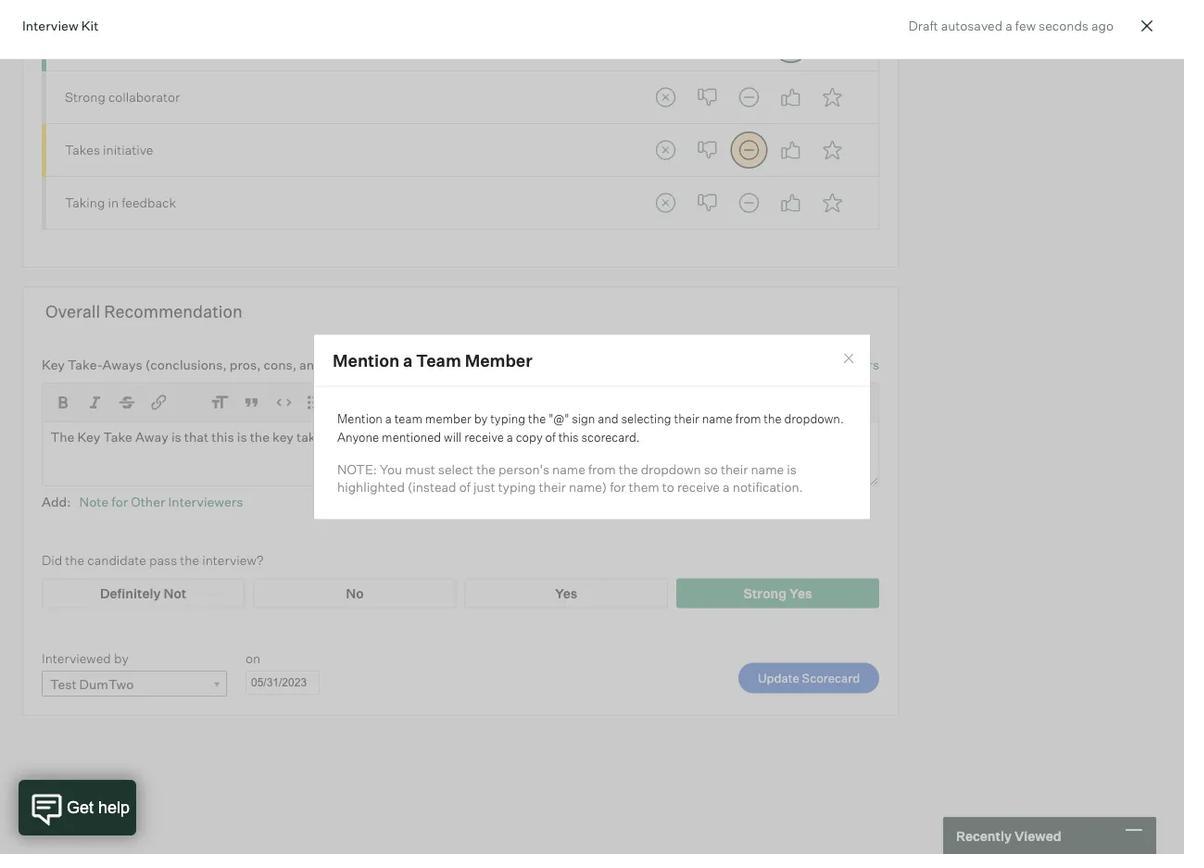 Task type: describe. For each thing, give the bounding box(es) containing it.
1 no button from the top
[[689, 26, 726, 63]]

mixed image for in
[[731, 184, 768, 221]]

mention for mention others
[[786, 356, 836, 373]]

up
[[420, 356, 436, 373]]

viewed
[[1015, 828, 1062, 844]]

proactive
[[65, 36, 121, 52]]

1 mixed image from the top
[[731, 26, 768, 63]]

update scorecard
[[758, 671, 860, 686]]

key take-aways (conclusions, pros, cons, and things to follow up on)
[[42, 356, 459, 373]]

note: you must select the person's name from the dropdown so their name is highlighted (instead of just typing their name) for them to receive a notification.
[[337, 461, 803, 495]]

the up them
[[619, 461, 638, 477]]

strong yes button for initiative
[[814, 132, 852, 169]]

strong yes
[[744, 586, 812, 602]]

0 vertical spatial to
[[366, 356, 379, 373]]

takes
[[65, 142, 100, 158]]

a left copy
[[507, 429, 513, 444]]

interview kit
[[22, 17, 99, 33]]

yes button for initiative
[[773, 132, 810, 169]]

"@"
[[549, 411, 569, 426]]

a left team
[[385, 411, 392, 426]]

name)
[[569, 479, 607, 495]]

recently
[[957, 828, 1012, 844]]

update
[[758, 671, 800, 686]]

collaborator
[[108, 89, 180, 105]]

mention for mention a team member by typing the "@" sign and selecting their name from the dropdown. anyone mentioned will receive a copy of this scorecard.
[[337, 411, 383, 426]]

add:
[[42, 494, 71, 510]]

test
[[50, 677, 77, 693]]

strong for strong yes
[[744, 586, 787, 602]]

to inside note: you must select the person's name from the dropdown so their name is highlighted (instead of just typing their name) for them to receive a notification.
[[663, 479, 675, 495]]

no button for in
[[689, 184, 726, 221]]

name for dropdown
[[751, 461, 784, 477]]

The Key Take Away is that this is the key takeaway! text field
[[42, 422, 880, 486]]

name for and
[[702, 411, 733, 426]]

did
[[42, 553, 62, 569]]

test dumtwo
[[50, 677, 134, 693]]

update scorecard link
[[739, 663, 880, 694]]

the right pass
[[180, 553, 199, 569]]

things
[[325, 356, 364, 373]]

just
[[474, 479, 495, 495]]

others
[[839, 356, 880, 373]]

candidate
[[87, 553, 146, 569]]

mention a team member by typing the "@" sign and selecting their name from the dropdown. anyone mentioned will receive a copy of this scorecard.
[[337, 411, 844, 444]]

that
[[184, 429, 209, 445]]

mixed button for initiative
[[731, 132, 768, 169]]

mention others
[[786, 356, 880, 373]]

a left up
[[403, 350, 413, 371]]

interviewed by
[[42, 650, 129, 666]]

selecting
[[622, 411, 672, 426]]

a inside note: you must select the person's name from the dropdown so their name is highlighted (instead of just typing their name) for them to receive a notification.
[[723, 479, 730, 495]]

receive inside mention a team member by typing the "@" sign and selecting their name from the dropdown. anyone mentioned will receive a copy of this scorecard.
[[465, 429, 504, 444]]

definitely
[[100, 586, 161, 602]]

definitely not image for in
[[648, 184, 685, 221]]

person's
[[499, 461, 550, 477]]

cons,
[[264, 356, 297, 373]]

mentioned
[[382, 429, 441, 444]]

0 horizontal spatial for
[[111, 494, 128, 510]]

interviewers
[[168, 494, 243, 510]]

seconds
[[1039, 17, 1089, 34]]

yes button for in
[[773, 184, 810, 221]]

their for selecting
[[674, 411, 700, 426]]

1 yes button from the top
[[773, 26, 810, 63]]

1 strong yes image from the top
[[814, 26, 852, 63]]

tab list for initiative
[[648, 132, 852, 169]]

1 no image from the top
[[689, 26, 726, 63]]

from inside note: you must select the person's name from the dropdown so their name is highlighted (instead of just typing their name) for them to receive a notification.
[[589, 461, 616, 477]]

other
[[131, 494, 165, 510]]

1 horizontal spatial is
[[237, 429, 247, 445]]

on)
[[439, 356, 459, 373]]

interview
[[22, 17, 78, 33]]

recommendation
[[104, 301, 243, 322]]

overall recommendation
[[45, 301, 243, 322]]

a left the few
[[1006, 17, 1013, 34]]

strong yes image
[[814, 184, 852, 221]]

this inside text field
[[212, 429, 234, 445]]

(conclusions,
[[145, 356, 227, 373]]

tab list for in
[[648, 184, 852, 221]]

1 yes image from the top
[[773, 26, 810, 63]]

test dumtwo link
[[42, 671, 227, 698]]

autosaved
[[941, 17, 1003, 34]]

the
[[50, 429, 74, 445]]

2 vertical spatial their
[[539, 479, 566, 495]]

taking
[[65, 195, 105, 211]]

strong yes image for collaborator
[[814, 79, 852, 116]]

sign
[[572, 411, 595, 426]]

1 definitely not image from the top
[[648, 26, 685, 63]]

dumtwo
[[79, 677, 134, 693]]

of inside mention a team member by typing the "@" sign and selecting their name from the dropdown. anyone mentioned will receive a copy of this scorecard.
[[546, 429, 556, 444]]

in
[[108, 195, 119, 211]]

must
[[405, 461, 435, 477]]

their for so
[[721, 461, 748, 477]]

yes button for collaborator
[[773, 79, 810, 116]]

interviewed
[[42, 650, 111, 666]]



Task type: locate. For each thing, give the bounding box(es) containing it.
1 horizontal spatial to
[[663, 479, 675, 495]]

yes image for initiative
[[773, 132, 810, 169]]

strong for strong collaborator
[[65, 89, 106, 105]]

from left the dropdown.
[[736, 411, 761, 426]]

1 horizontal spatial by
[[474, 411, 488, 426]]

4 mixed button from the top
[[731, 184, 768, 221]]

mixed image
[[731, 132, 768, 169]]

no button for collaborator
[[689, 79, 726, 116]]

feedback
[[122, 195, 176, 211]]

close image inside mention a team member dialog
[[842, 352, 857, 366]]

1 horizontal spatial from
[[736, 411, 761, 426]]

strong yes image for initiative
[[814, 132, 852, 169]]

draft
[[909, 17, 939, 34]]

definitely not image
[[648, 79, 685, 116]]

mention left others
[[786, 356, 836, 373]]

mention others link
[[786, 355, 880, 374]]

by right member
[[474, 411, 488, 426]]

key left take-
[[42, 356, 65, 373]]

draft autosaved a few seconds ago
[[909, 17, 1114, 34]]

0 vertical spatial key
[[42, 356, 65, 373]]

0 horizontal spatial name
[[553, 461, 586, 477]]

their right so
[[721, 461, 748, 477]]

by up the 'test dumtwo' link
[[114, 650, 129, 666]]

yes image for in
[[773, 184, 810, 221]]

1 vertical spatial close image
[[842, 352, 857, 366]]

key
[[273, 429, 294, 445]]

0 horizontal spatial is
[[171, 429, 182, 445]]

mention up anyone
[[337, 411, 383, 426]]

will
[[444, 429, 462, 444]]

1 horizontal spatial close image
[[1136, 15, 1159, 37]]

definitely not button for collaborator
[[648, 79, 685, 116]]

0 horizontal spatial and
[[299, 356, 322, 373]]

3 no button from the top
[[689, 132, 726, 169]]

1 horizontal spatial key
[[77, 429, 100, 445]]

follow
[[382, 356, 417, 373]]

kit
[[81, 17, 99, 33]]

close image
[[1136, 15, 1159, 37], [842, 352, 857, 366]]

1 vertical spatial strong yes image
[[814, 79, 852, 116]]

the left key
[[250, 429, 270, 445]]

0 horizontal spatial their
[[539, 479, 566, 495]]

typing inside note: you must select the person's name from the dropdown so their name is highlighted (instead of just typing their name) for them to receive a notification.
[[498, 479, 536, 495]]

2 yes button from the top
[[773, 79, 810, 116]]

0 vertical spatial definitely not image
[[648, 26, 685, 63]]

from inside mention a team member by typing the "@" sign and selecting their name from the dropdown. anyone mentioned will receive a copy of this scorecard.
[[736, 411, 761, 426]]

2 mixed button from the top
[[731, 79, 768, 116]]

1 strong yes button from the top
[[814, 26, 852, 63]]

notification.
[[733, 479, 803, 495]]

0 vertical spatial and
[[299, 356, 322, 373]]

mention left up
[[333, 350, 400, 371]]

scorecard.
[[582, 429, 640, 444]]

overall
[[45, 301, 100, 322]]

pros,
[[230, 356, 261, 373]]

mention a team member
[[333, 350, 533, 371]]

no
[[346, 586, 364, 602]]

0 vertical spatial typing
[[491, 411, 526, 426]]

mixed button
[[731, 26, 768, 63], [731, 79, 768, 116], [731, 132, 768, 169], [731, 184, 768, 221]]

name inside mention a team member by typing the "@" sign and selecting their name from the dropdown. anyone mentioned will receive a copy of this scorecard.
[[702, 411, 733, 426]]

0 vertical spatial from
[[736, 411, 761, 426]]

definitely not button for in
[[648, 184, 685, 221]]

3 yes image from the top
[[773, 184, 810, 221]]

0 horizontal spatial receive
[[465, 429, 504, 444]]

3 definitely not image from the top
[[648, 184, 685, 221]]

2 yes image from the top
[[773, 132, 810, 169]]

receive down so
[[678, 479, 720, 495]]

1 vertical spatial and
[[598, 411, 619, 426]]

1 horizontal spatial of
[[546, 429, 556, 444]]

no image for in
[[689, 184, 726, 221]]

0 horizontal spatial this
[[212, 429, 234, 445]]

2 no image from the top
[[689, 79, 726, 116]]

yes image
[[773, 79, 810, 116]]

is left key
[[237, 429, 247, 445]]

no image for initiative
[[689, 132, 726, 169]]

3 strong yes button from the top
[[814, 132, 852, 169]]

mixed image
[[731, 26, 768, 63], [731, 79, 768, 116], [731, 184, 768, 221]]

for right note
[[111, 494, 128, 510]]

definitely not
[[100, 586, 187, 602]]

strong yes image right yes icon
[[814, 79, 852, 116]]

team
[[416, 350, 461, 371]]

0 vertical spatial close image
[[1136, 15, 1159, 37]]

2 strong yes button from the top
[[814, 79, 852, 116]]

1 horizontal spatial for
[[610, 479, 626, 495]]

1 vertical spatial typing
[[498, 479, 536, 495]]

strong collaborator
[[65, 89, 180, 105]]

recently viewed
[[957, 828, 1062, 844]]

tab list for collaborator
[[648, 79, 852, 116]]

definitely not image
[[648, 26, 685, 63], [648, 132, 685, 169], [648, 184, 685, 221]]

is up notification. on the right bottom
[[787, 461, 797, 477]]

1 horizontal spatial yes
[[790, 586, 812, 602]]

typing up copy
[[491, 411, 526, 426]]

2 horizontal spatial name
[[751, 461, 784, 477]]

4 no image from the top
[[689, 184, 726, 221]]

the up copy
[[528, 411, 546, 426]]

name up notification. on the right bottom
[[751, 461, 784, 477]]

key inside the key take away is that this is the key takeaway! text field
[[77, 429, 100, 445]]

1 vertical spatial yes image
[[773, 132, 810, 169]]

mention a team member dialog
[[313, 334, 871, 520]]

0 vertical spatial yes image
[[773, 26, 810, 63]]

1 vertical spatial receive
[[678, 479, 720, 495]]

to left the follow
[[366, 356, 379, 373]]

mention inside mention a team member by typing the "@" sign and selecting their name from the dropdown. anyone mentioned will receive a copy of this scorecard.
[[337, 411, 383, 426]]

to down dropdown
[[663, 479, 675, 495]]

definitely not button for initiative
[[648, 132, 685, 169]]

and up scorecard.
[[598, 411, 619, 426]]

yes button
[[773, 26, 810, 63], [773, 79, 810, 116], [773, 132, 810, 169], [773, 184, 810, 221]]

takeaway!
[[297, 429, 358, 445]]

of inside note: you must select the person's name from the dropdown so their name is highlighted (instead of just typing their name) for them to receive a notification.
[[459, 479, 471, 495]]

1 definitely not button from the top
[[648, 26, 685, 63]]

for inside note: you must select the person's name from the dropdown so their name is highlighted (instead of just typing their name) for them to receive a notification.
[[610, 479, 626, 495]]

1 vertical spatial of
[[459, 479, 471, 495]]

name
[[702, 411, 733, 426], [553, 461, 586, 477], [751, 461, 784, 477]]

note for other interviewers link
[[79, 494, 243, 510]]

(instead
[[408, 479, 457, 495]]

None text field
[[246, 671, 320, 695]]

strong yes image up strong yes image on the right of the page
[[814, 132, 852, 169]]

takes initiative
[[65, 142, 153, 158]]

0 vertical spatial their
[[674, 411, 700, 426]]

copy
[[516, 429, 543, 444]]

for left them
[[610, 479, 626, 495]]

strong yes button for collaborator
[[814, 79, 852, 116]]

2 definitely not image from the top
[[648, 132, 685, 169]]

3 mixed image from the top
[[731, 184, 768, 221]]

2 vertical spatial definitely not image
[[648, 184, 685, 221]]

2 horizontal spatial is
[[787, 461, 797, 477]]

no image
[[689, 26, 726, 63], [689, 79, 726, 116], [689, 132, 726, 169], [689, 184, 726, 221]]

of
[[546, 429, 556, 444], [459, 479, 471, 495]]

interview?
[[202, 553, 264, 569]]

name up so
[[702, 411, 733, 426]]

on
[[246, 650, 261, 666]]

typing inside mention a team member by typing the "@" sign and selecting their name from the dropdown. anyone mentioned will receive a copy of this scorecard.
[[491, 411, 526, 426]]

mention for mention a team member
[[333, 350, 400, 371]]

no button for initiative
[[689, 132, 726, 169]]

away
[[135, 429, 169, 445]]

close image up the dropdown.
[[842, 352, 857, 366]]

their down person's
[[539, 479, 566, 495]]

close image right ago
[[1136, 15, 1159, 37]]

typing down person's
[[498, 479, 536, 495]]

taking in feedback
[[65, 195, 176, 211]]

the inside text field
[[250, 429, 270, 445]]

key
[[42, 356, 65, 373], [77, 429, 100, 445]]

3 strong yes image from the top
[[814, 132, 852, 169]]

1 vertical spatial by
[[114, 650, 129, 666]]

definitely not button
[[648, 26, 685, 63], [648, 79, 685, 116], [648, 132, 685, 169], [648, 184, 685, 221]]

the right did
[[65, 553, 85, 569]]

did the candidate pass the interview?
[[42, 553, 264, 569]]

ago
[[1092, 17, 1114, 34]]

1 horizontal spatial their
[[674, 411, 700, 426]]

the key take away is that this is the key takeaway!
[[50, 429, 358, 445]]

tab list
[[648, 26, 852, 63], [648, 79, 852, 116], [648, 132, 852, 169], [648, 184, 852, 221]]

their inside mention a team member by typing the "@" sign and selecting their name from the dropdown. anyone mentioned will receive a copy of this scorecard.
[[674, 411, 700, 426]]

and
[[299, 356, 322, 373], [598, 411, 619, 426]]

2 no button from the top
[[689, 79, 726, 116]]

add: note for other interviewers
[[42, 494, 243, 510]]

strong yes button for in
[[814, 184, 852, 221]]

2 vertical spatial mixed image
[[731, 184, 768, 221]]

2 mixed image from the top
[[731, 79, 768, 116]]

member
[[425, 411, 472, 426]]

2 yes from the left
[[790, 586, 812, 602]]

3 tab list from the top
[[648, 132, 852, 169]]

take
[[103, 429, 132, 445]]

team
[[395, 411, 423, 426]]

by
[[474, 411, 488, 426], [114, 650, 129, 666]]

from
[[736, 411, 761, 426], [589, 461, 616, 477]]

mention
[[333, 350, 400, 371], [786, 356, 836, 373], [337, 411, 383, 426]]

not
[[164, 586, 187, 602]]

and inside mention a team member by typing the "@" sign and selecting their name from the dropdown. anyone mentioned will receive a copy of this scorecard.
[[598, 411, 619, 426]]

4 tab list from the top
[[648, 184, 852, 221]]

this
[[212, 429, 234, 445], [559, 429, 579, 444]]

0 vertical spatial receive
[[465, 429, 504, 444]]

tab list up yes icon
[[648, 26, 852, 63]]

1 vertical spatial mixed image
[[731, 79, 768, 116]]

few
[[1016, 17, 1036, 34]]

the left the dropdown.
[[764, 411, 782, 426]]

of left just
[[459, 479, 471, 495]]

yes image
[[773, 26, 810, 63], [773, 132, 810, 169], [773, 184, 810, 221]]

0 vertical spatial by
[[474, 411, 488, 426]]

anyone
[[337, 429, 379, 444]]

is left that
[[171, 429, 182, 445]]

4 definitely not button from the top
[[648, 184, 685, 221]]

2 tab list from the top
[[648, 79, 852, 116]]

0 vertical spatial of
[[546, 429, 556, 444]]

take-
[[68, 356, 102, 373]]

and right "cons,"
[[299, 356, 322, 373]]

pass
[[149, 553, 177, 569]]

2 definitely not button from the top
[[648, 79, 685, 116]]

0 vertical spatial strong yes image
[[814, 26, 852, 63]]

tab list down yes icon
[[648, 132, 852, 169]]

1 tab list from the top
[[648, 26, 852, 63]]

scorecard
[[802, 671, 860, 686]]

yes image left strong yes image on the right of the page
[[773, 184, 810, 221]]

strong yes image
[[814, 26, 852, 63], [814, 79, 852, 116], [814, 132, 852, 169]]

strong up 'takes'
[[65, 89, 106, 105]]

1 horizontal spatial name
[[702, 411, 733, 426]]

is inside note: you must select the person's name from the dropdown so their name is highlighted (instead of just typing their name) for them to receive a notification.
[[787, 461, 797, 477]]

1 horizontal spatial and
[[598, 411, 619, 426]]

1 horizontal spatial strong
[[744, 586, 787, 602]]

name up name)
[[553, 461, 586, 477]]

1 horizontal spatial receive
[[678, 479, 720, 495]]

definitely not image for initiative
[[648, 132, 685, 169]]

highlighted
[[337, 479, 405, 495]]

strong up update
[[744, 586, 787, 602]]

their right selecting
[[674, 411, 700, 426]]

mixed button for in
[[731, 184, 768, 221]]

their
[[674, 411, 700, 426], [721, 461, 748, 477], [539, 479, 566, 495]]

yes image right mixed icon
[[773, 132, 810, 169]]

0 horizontal spatial from
[[589, 461, 616, 477]]

4 yes button from the top
[[773, 184, 810, 221]]

0 horizontal spatial by
[[114, 650, 129, 666]]

2 vertical spatial yes image
[[773, 184, 810, 221]]

1 vertical spatial strong
[[744, 586, 787, 602]]

1 mixed button from the top
[[731, 26, 768, 63]]

mixed button for collaborator
[[731, 79, 768, 116]]

yes image up yes icon
[[773, 26, 810, 63]]

1 vertical spatial to
[[663, 479, 675, 495]]

1 horizontal spatial this
[[559, 429, 579, 444]]

0 horizontal spatial key
[[42, 356, 65, 373]]

member
[[465, 350, 533, 371]]

no image for collaborator
[[689, 79, 726, 116]]

the up just
[[477, 461, 496, 477]]

0 horizontal spatial of
[[459, 479, 471, 495]]

0 horizontal spatial strong
[[65, 89, 106, 105]]

1 yes from the left
[[555, 586, 578, 602]]

2 strong yes image from the top
[[814, 79, 852, 116]]

4 strong yes button from the top
[[814, 184, 852, 221]]

0 vertical spatial mixed image
[[731, 26, 768, 63]]

them
[[629, 479, 660, 495]]

strong yes image left the draft
[[814, 26, 852, 63]]

3 definitely not button from the top
[[648, 132, 685, 169]]

2 horizontal spatial their
[[721, 461, 748, 477]]

strong yes button
[[814, 26, 852, 63], [814, 79, 852, 116], [814, 132, 852, 169], [814, 184, 852, 221]]

this right that
[[212, 429, 234, 445]]

strong
[[65, 89, 106, 105], [744, 586, 787, 602]]

1 vertical spatial from
[[589, 461, 616, 477]]

1 vertical spatial definitely not image
[[648, 132, 685, 169]]

receive inside note: you must select the person's name from the dropdown so their name is highlighted (instead of just typing their name) for them to receive a notification.
[[678, 479, 720, 495]]

receive right will
[[465, 429, 504, 444]]

a left notification. on the right bottom
[[723, 479, 730, 495]]

1 vertical spatial their
[[721, 461, 748, 477]]

a
[[1006, 17, 1013, 34], [403, 350, 413, 371], [385, 411, 392, 426], [507, 429, 513, 444], [723, 479, 730, 495]]

from up name)
[[589, 461, 616, 477]]

1 vertical spatial key
[[77, 429, 100, 445]]

dropdown
[[641, 461, 701, 477]]

3 no image from the top
[[689, 132, 726, 169]]

you
[[380, 461, 402, 477]]

2 vertical spatial strong yes image
[[814, 132, 852, 169]]

so
[[704, 461, 718, 477]]

this inside mention a team member by typing the "@" sign and selecting their name from the dropdown. anyone mentioned will receive a copy of this scorecard.
[[559, 429, 579, 444]]

is
[[171, 429, 182, 445], [237, 429, 247, 445], [787, 461, 797, 477]]

note:
[[337, 461, 377, 477]]

0 vertical spatial strong
[[65, 89, 106, 105]]

mixed image for collaborator
[[731, 79, 768, 116]]

3 yes button from the top
[[773, 132, 810, 169]]

0 horizontal spatial to
[[366, 356, 379, 373]]

aways
[[102, 356, 142, 373]]

key right the
[[77, 429, 100, 445]]

tab list down mixed icon
[[648, 184, 852, 221]]

initiative
[[103, 142, 153, 158]]

4 no button from the top
[[689, 184, 726, 221]]

3 mixed button from the top
[[731, 132, 768, 169]]

by inside mention a team member by typing the "@" sign and selecting their name from the dropdown. anyone mentioned will receive a copy of this scorecard.
[[474, 411, 488, 426]]

note
[[79, 494, 109, 510]]

dropdown.
[[785, 411, 844, 426]]

0 horizontal spatial close image
[[842, 352, 857, 366]]

0 horizontal spatial yes
[[555, 586, 578, 602]]

tab list up mixed icon
[[648, 79, 852, 116]]

this down '"@"'
[[559, 429, 579, 444]]

of down '"@"'
[[546, 429, 556, 444]]



Task type: vqa. For each thing, say whether or not it's contained in the screenshot.
"Profile"
no



